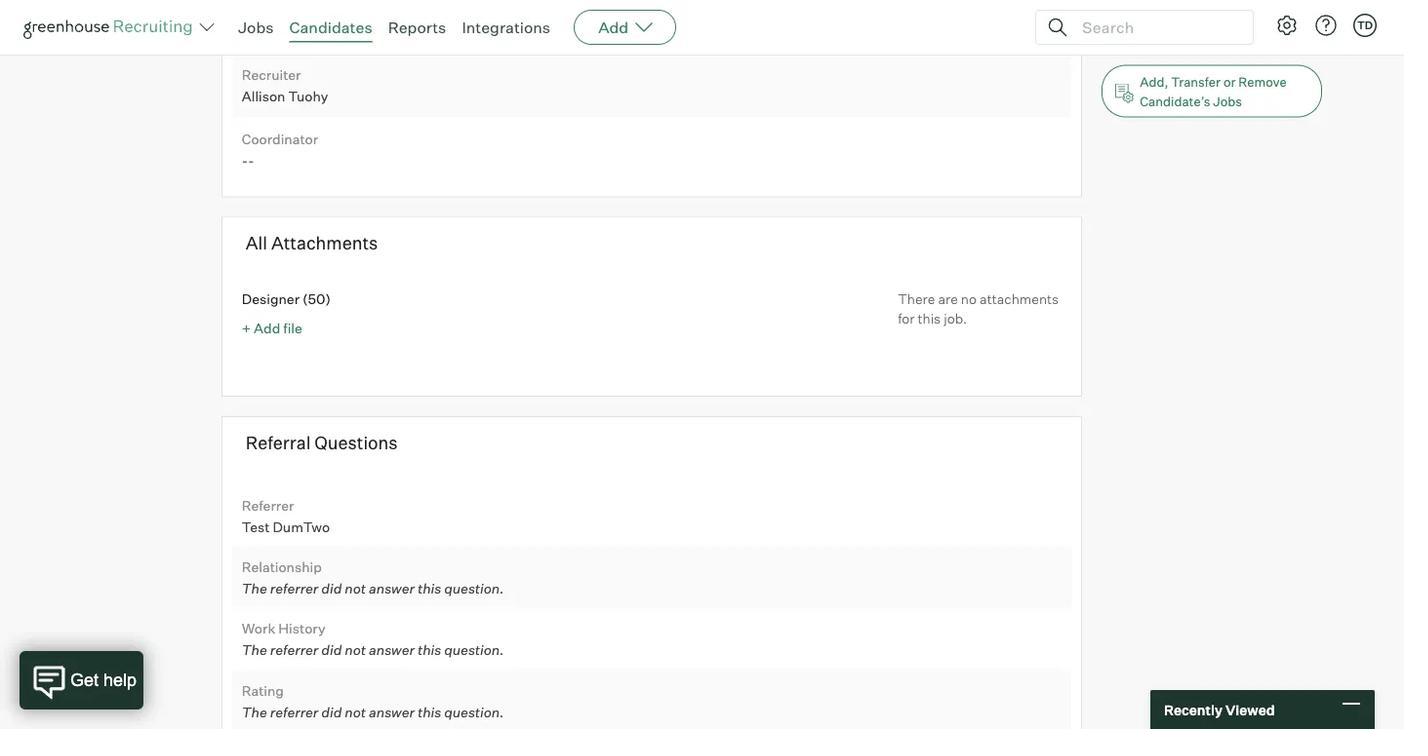 Task type: describe. For each thing, give the bounding box(es) containing it.
add button
[[574, 10, 676, 45]]

dumtwo)
[[336, 23, 398, 40]]

add,
[[1140, 74, 1168, 89]]

answer for relationship
[[369, 580, 415, 597]]

work
[[242, 621, 275, 638]]

did for relationship
[[321, 580, 342, 597]]

coordinator
[[242, 130, 318, 147]]

referrer inside work history the referrer did not answer this question.
[[270, 642, 318, 659]]

not inside work history the referrer did not answer this question.
[[345, 642, 366, 659]]

td button
[[1349, 10, 1381, 41]]

0 vertical spatial jobs
[[238, 18, 274, 37]]

file
[[283, 319, 302, 336]]

(test
[[300, 23, 333, 40]]

jobs inside add, transfer or remove candidate's jobs
[[1213, 93, 1242, 109]]

this inside work history the referrer did not answer this question.
[[418, 642, 441, 659]]

this inside there are no attachments for this job.
[[918, 310, 941, 327]]

referral questions
[[246, 432, 398, 454]]

add for add as prospect to ...
[[1140, 25, 1164, 40]]

recently
[[1164, 702, 1223, 719]]

question. for rating the referrer did not answer this question.
[[444, 704, 504, 721]]

recruiter allison tuohy
[[242, 66, 328, 104]]

job.
[[944, 310, 967, 327]]

add, transfer or remove candidate's jobs button
[[1102, 65, 1322, 117]]

add for add
[[598, 18, 629, 37]]

+
[[242, 319, 251, 336]]

to
[[1240, 25, 1252, 40]]

0 horizontal spatial add
[[254, 319, 280, 336]]

or
[[1223, 74, 1236, 89]]

...
[[1254, 25, 1266, 40]]

integrations link
[[462, 18, 550, 37]]

history
[[278, 621, 325, 638]]

recently viewed
[[1164, 702, 1275, 719]]

referral
[[246, 432, 311, 454]]

referrer for rating
[[270, 704, 318, 721]]

td
[[1357, 19, 1373, 32]]

td button
[[1353, 14, 1377, 37]]

greenhouse recruiting image
[[23, 16, 199, 39]]

candidates link
[[289, 18, 372, 37]]

this inside the rating the referrer did not answer this question.
[[418, 704, 441, 721]]

no
[[961, 291, 977, 308]]

rating
[[242, 683, 284, 700]]

source
[[242, 2, 287, 19]]

candidate's
[[1140, 93, 1210, 109]]

the for relationship the referrer did not answer this question.
[[242, 580, 267, 597]]

work history the referrer did not answer this question.
[[242, 621, 504, 659]]

viewed
[[1225, 702, 1275, 719]]

for
[[898, 310, 915, 327]]

candidates
[[289, 18, 372, 37]]

1 - from the left
[[242, 152, 248, 169]]



Task type: locate. For each thing, give the bounding box(es) containing it.
jobs
[[238, 18, 274, 37], [1213, 93, 1242, 109]]

(50)
[[303, 291, 331, 308]]

0 vertical spatial not
[[345, 580, 366, 597]]

0 horizontal spatial jobs
[[238, 18, 274, 37]]

coordinator --
[[242, 130, 318, 169]]

the for rating the referrer did not answer this question.
[[242, 704, 267, 721]]

the down the "work"
[[242, 642, 267, 659]]

3 referrer from the top
[[270, 704, 318, 721]]

2 referrer from the top
[[270, 642, 318, 659]]

attachments
[[980, 291, 1059, 308]]

0 vertical spatial the
[[242, 580, 267, 597]]

did down work history the referrer did not answer this question.
[[321, 704, 342, 721]]

1 vertical spatial answer
[[369, 642, 415, 659]]

answer up the rating the referrer did not answer this question.
[[369, 642, 415, 659]]

are
[[938, 291, 958, 308]]

this
[[918, 310, 941, 327], [418, 580, 441, 597], [418, 642, 441, 659], [418, 704, 441, 721]]

Search text field
[[1077, 13, 1235, 41]]

0 vertical spatial did
[[321, 580, 342, 597]]

rating the referrer did not answer this question.
[[242, 683, 504, 721]]

2 vertical spatial did
[[321, 704, 342, 721]]

add, transfer or remove candidate's jobs
[[1140, 74, 1287, 109]]

there
[[898, 291, 935, 308]]

referrer test dumtwo
[[242, 497, 330, 535]]

integrations
[[462, 18, 550, 37]]

question. inside work history the referrer did not answer this question.
[[444, 642, 504, 659]]

jobs down or
[[1213, 93, 1242, 109]]

referrer inside the rating the referrer did not answer this question.
[[270, 704, 318, 721]]

1 answer from the top
[[369, 580, 415, 597]]

prospect
[[1183, 25, 1237, 40]]

remove
[[1238, 74, 1287, 89]]

1 vertical spatial the
[[242, 642, 267, 659]]

this up the rating the referrer did not answer this question.
[[418, 642, 441, 659]]

1 vertical spatial jobs
[[1213, 93, 1242, 109]]

2 horizontal spatial add
[[1140, 25, 1164, 40]]

-
[[242, 152, 248, 169], [248, 152, 254, 169]]

add
[[598, 18, 629, 37], [1140, 25, 1164, 40], [254, 319, 280, 336]]

answer up work history the referrer did not answer this question.
[[369, 580, 415, 597]]

3 not from the top
[[345, 704, 366, 721]]

recruiter
[[242, 66, 301, 83]]

did
[[321, 580, 342, 597], [321, 642, 342, 659], [321, 704, 342, 721]]

answer inside work history the referrer did not answer this question.
[[369, 642, 415, 659]]

1 horizontal spatial add
[[598, 18, 629, 37]]

the down rating
[[242, 704, 267, 721]]

configure image
[[1275, 14, 1299, 37]]

not for rating
[[345, 704, 366, 721]]

1 vertical spatial question.
[[444, 642, 504, 659]]

referrer down rating
[[270, 704, 318, 721]]

did for rating
[[321, 704, 342, 721]]

allison
[[242, 87, 285, 104]]

3 answer from the top
[[369, 704, 415, 721]]

reports link
[[388, 18, 446, 37]]

referrer inside relationship the referrer did not answer this question.
[[270, 580, 318, 597]]

did inside work history the referrer did not answer this question.
[[321, 642, 342, 659]]

2 vertical spatial answer
[[369, 704, 415, 721]]

the inside relationship the referrer did not answer this question.
[[242, 580, 267, 597]]

addition
[[242, 23, 297, 40]]

2 vertical spatial question.
[[444, 704, 504, 721]]

1 vertical spatial not
[[345, 642, 366, 659]]

1 the from the top
[[242, 580, 267, 597]]

test
[[242, 518, 270, 535]]

question. for relationship the referrer did not answer this question.
[[444, 580, 504, 597]]

jobs up recruiter
[[238, 18, 274, 37]]

referrer for relationship
[[270, 580, 318, 597]]

not for relationship
[[345, 580, 366, 597]]

did up history
[[321, 580, 342, 597]]

3 question. from the top
[[444, 704, 504, 721]]

1 vertical spatial referrer
[[270, 642, 318, 659]]

question.
[[444, 580, 504, 597], [444, 642, 504, 659], [444, 704, 504, 721]]

1 horizontal spatial jobs
[[1213, 93, 1242, 109]]

transfer
[[1171, 74, 1221, 89]]

2 vertical spatial referrer
[[270, 704, 318, 721]]

3 did from the top
[[321, 704, 342, 721]]

did inside the rating the referrer did not answer this question.
[[321, 704, 342, 721]]

2 answer from the top
[[369, 642, 415, 659]]

did down history
[[321, 642, 342, 659]]

there are no attachments for this job.
[[898, 291, 1059, 327]]

+ add file
[[242, 319, 302, 336]]

not up the rating the referrer did not answer this question.
[[345, 642, 366, 659]]

question. inside the rating the referrer did not answer this question.
[[444, 704, 504, 721]]

jobs link
[[238, 18, 274, 37]]

dumtwo
[[273, 518, 330, 535]]

1 question. from the top
[[444, 580, 504, 597]]

all
[[246, 232, 267, 254]]

1 referrer from the top
[[270, 580, 318, 597]]

answer
[[369, 580, 415, 597], [369, 642, 415, 659], [369, 704, 415, 721]]

the inside the rating the referrer did not answer this question.
[[242, 704, 267, 721]]

designer (50)
[[242, 291, 331, 308]]

this down there
[[918, 310, 941, 327]]

tuohy
[[288, 87, 328, 104]]

2 vertical spatial the
[[242, 704, 267, 721]]

as
[[1167, 25, 1181, 40]]

not inside the rating the referrer did not answer this question.
[[345, 704, 366, 721]]

2 vertical spatial not
[[345, 704, 366, 721]]

designer
[[242, 291, 300, 308]]

this inside relationship the referrer did not answer this question.
[[418, 580, 441, 597]]

the inside work history the referrer did not answer this question.
[[242, 642, 267, 659]]

1 did from the top
[[321, 580, 342, 597]]

question. inside relationship the referrer did not answer this question.
[[444, 580, 504, 597]]

add as prospect to ...
[[1140, 25, 1266, 40]]

0 vertical spatial answer
[[369, 580, 415, 597]]

+ add file link
[[242, 319, 302, 336]]

1 vertical spatial did
[[321, 642, 342, 659]]

add as prospect to ... button
[[1102, 12, 1322, 53]]

1 not from the top
[[345, 580, 366, 597]]

relationship the referrer did not answer this question.
[[242, 559, 504, 597]]

3 the from the top
[[242, 704, 267, 721]]

relationship
[[242, 559, 322, 576]]

attachments
[[271, 232, 378, 254]]

the
[[242, 580, 267, 597], [242, 642, 267, 659], [242, 704, 267, 721]]

add inside button
[[1140, 25, 1164, 40]]

answer down work history the referrer did not answer this question.
[[369, 704, 415, 721]]

answer inside relationship the referrer did not answer this question.
[[369, 580, 415, 597]]

add inside popup button
[[598, 18, 629, 37]]

2 the from the top
[[242, 642, 267, 659]]

referrer
[[242, 497, 294, 514]]

answer inside the rating the referrer did not answer this question.
[[369, 704, 415, 721]]

0 vertical spatial referrer
[[270, 580, 318, 597]]

reports
[[388, 18, 446, 37]]

2 did from the top
[[321, 642, 342, 659]]

not up work history the referrer did not answer this question.
[[345, 580, 366, 597]]

this up work history the referrer did not answer this question.
[[418, 580, 441, 597]]

2 question. from the top
[[444, 642, 504, 659]]

did inside relationship the referrer did not answer this question.
[[321, 580, 342, 597]]

not
[[345, 580, 366, 597], [345, 642, 366, 659], [345, 704, 366, 721]]

referrer
[[270, 580, 318, 597], [270, 642, 318, 659], [270, 704, 318, 721]]

not inside relationship the referrer did not answer this question.
[[345, 580, 366, 597]]

the down the relationship
[[242, 580, 267, 597]]

this down work history the referrer did not answer this question.
[[418, 704, 441, 721]]

answer for rating
[[369, 704, 415, 721]]

source addition (test dumtwo)
[[242, 2, 401, 40]]

not down work history the referrer did not answer this question.
[[345, 704, 366, 721]]

0 vertical spatial question.
[[444, 580, 504, 597]]

referrer down history
[[270, 642, 318, 659]]

2 not from the top
[[345, 642, 366, 659]]

referrer down the relationship
[[270, 580, 318, 597]]

2 - from the left
[[248, 152, 254, 169]]

all attachments
[[246, 232, 378, 254]]

questions
[[314, 432, 398, 454]]



Task type: vqa. For each thing, say whether or not it's contained in the screenshot.


